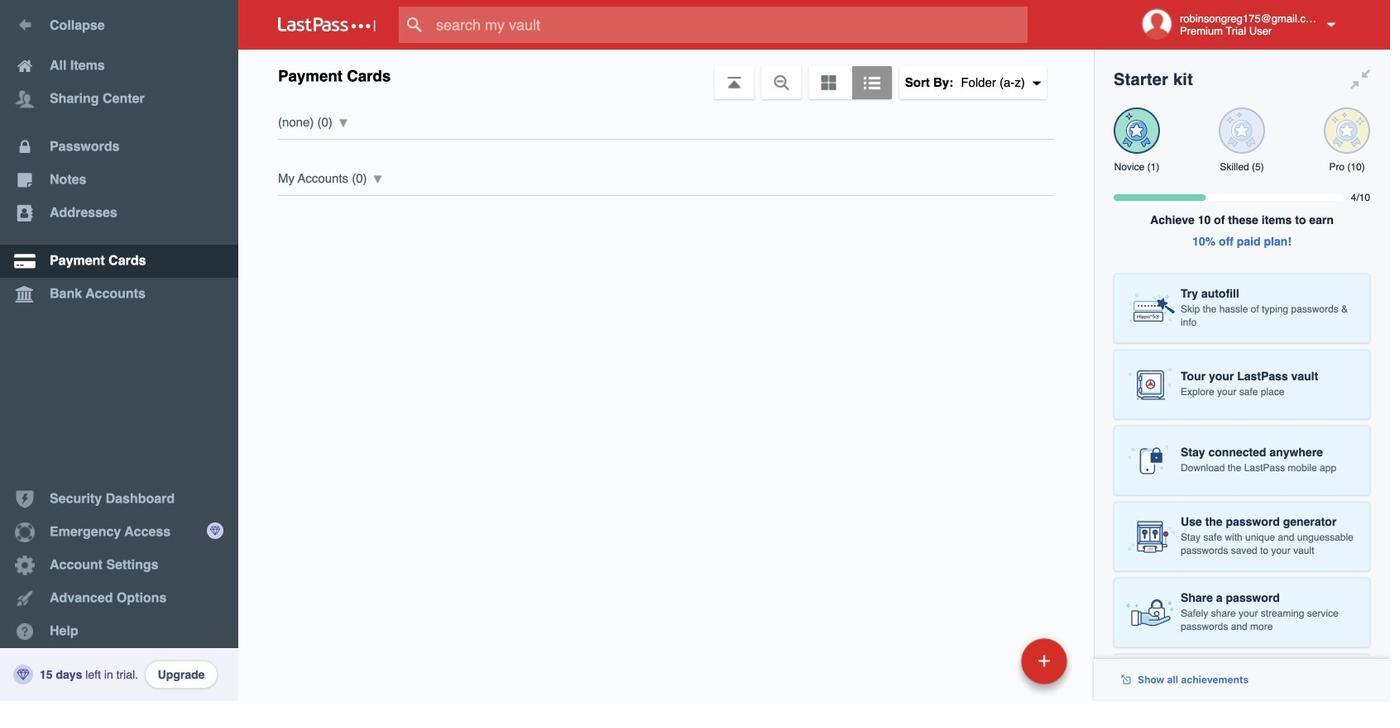 Task type: locate. For each thing, give the bounding box(es) containing it.
vault options navigation
[[238, 50, 1094, 99]]

new item element
[[908, 638, 1073, 685]]

main navigation navigation
[[0, 0, 238, 702]]

search my vault text field
[[399, 7, 1060, 43]]

lastpass image
[[278, 17, 376, 32]]

new item navigation
[[908, 634, 1077, 702]]



Task type: describe. For each thing, give the bounding box(es) containing it.
Search search field
[[399, 7, 1060, 43]]



Task type: vqa. For each thing, say whether or not it's contained in the screenshot.
alert on the top of page
no



